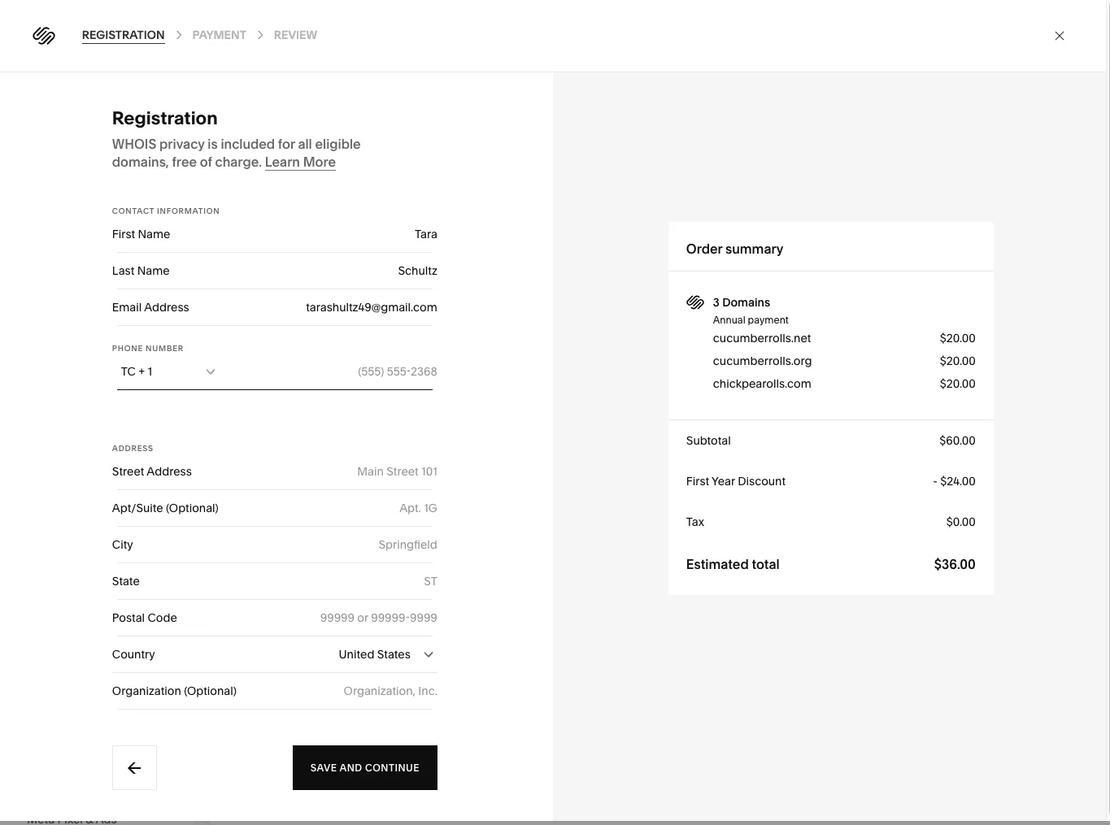 Task type: describe. For each thing, give the bounding box(es) containing it.
estimated total
[[684, 556, 777, 573]]

add
[[999, 35, 1022, 47]]

account
[[705, 331, 758, 348]]

domain
[[795, 363, 836, 378]]

City text field
[[256, 527, 435, 563]]

1 vertical spatial address
[[109, 444, 151, 453]]

united states
[[336, 648, 408, 662]]

discount
[[735, 474, 783, 489]]

street address
[[109, 465, 189, 479]]

no
[[562, 331, 580, 348]]

3 domains
[[711, 295, 768, 310]]

0 vertical spatial registration
[[79, 28, 162, 42]]

3
[[711, 295, 717, 310]]

expires
[[674, 796, 714, 811]]

a for use
[[562, 440, 569, 452]]

tab list containing physical
[[235, 63, 1084, 107]]

i
[[618, 440, 622, 452]]

apt/suite
[[109, 501, 161, 516]]

acuity scheduling
[[27, 386, 139, 402]]

payments
[[59, 582, 112, 596]]

cucumberrolls.net
[[711, 331, 809, 346]]

store
[[27, 582, 56, 596]]

no google workspace account
[[562, 331, 758, 348]]

limited
[[221, 796, 258, 811]]

contact
[[109, 207, 152, 216]]

product
[[1024, 35, 1075, 47]]

name for last name
[[135, 264, 167, 278]]

own
[[624, 440, 650, 452]]

add product button
[[990, 27, 1084, 56]]

1 vertical spatial email
[[109, 300, 139, 315]]

year
[[709, 474, 733, 489]]

business
[[27, 559, 75, 574]]

close icon image
[[1051, 29, 1064, 42]]

name for first name
[[135, 227, 168, 242]]

save and continue button
[[290, 746, 435, 791]]

digital products button
[[494, 63, 580, 107]]

1 vertical spatial registration
[[109, 107, 215, 129]]

time,
[[260, 796, 287, 811]]

order
[[684, 241, 720, 257]]

acuity scheduling link
[[27, 385, 181, 404]]

apt/suite (optional)
[[109, 501, 216, 516]]

off
[[341, 796, 355, 811]]

-
[[931, 474, 935, 489]]

$20.00 for cucumberrolls.org
[[938, 354, 973, 369]]

order
[[574, 381, 603, 396]]

address for email
[[142, 300, 187, 315]]

1 horizontal spatial to
[[654, 363, 665, 378]]

privacy
[[157, 136, 202, 152]]

use a domain i own
[[539, 440, 650, 452]]

get a domain
[[705, 440, 781, 452]]

downloads
[[352, 78, 413, 92]]

google inside 'link'
[[27, 165, 67, 180]]

order summary
[[684, 241, 781, 257]]

State text field
[[256, 564, 435, 600]]

cucumberrolls.org
[[711, 354, 810, 369]]

more
[[301, 154, 333, 170]]

any inside you do not have any domains tied to this website. connect a domain in order to get google workspace.
[[560, 363, 579, 378]]

$24.00
[[938, 474, 973, 489]]

digital products
[[494, 78, 580, 92]]

united
[[336, 648, 372, 662]]

registration button
[[79, 28, 162, 44]]

digital
[[494, 78, 529, 92]]

domains and email
[[27, 118, 122, 127]]

this
[[668, 363, 687, 378]]

tax
[[684, 515, 702, 530]]

contact information
[[109, 207, 217, 216]]

organization
[[109, 684, 179, 699]]

get
[[705, 440, 725, 452]]

private link
[[27, 233, 169, 255]]

0 horizontal spatial use
[[478, 796, 499, 811]]

street
[[109, 465, 142, 479]]

tc
[[118, 364, 133, 379]]

google up domains
[[583, 331, 629, 348]]

states
[[375, 648, 408, 662]]

pinterest save buttons link
[[27, 369, 169, 392]]

save inside button
[[308, 762, 334, 774]]

eligible
[[313, 136, 358, 152]]

information for business information store payments customer accounts low stock alerts
[[78, 559, 141, 574]]

payment
[[190, 28, 244, 42]]

1
[[145, 364, 150, 379]]

and for save
[[337, 762, 360, 774]]

$36.00
[[932, 556, 973, 573]]

1 vertical spatial to
[[606, 381, 617, 396]]

website
[[404, 796, 447, 811]]

you
[[471, 363, 491, 378]]

services
[[293, 78, 339, 92]]

first for estimated total
[[684, 474, 707, 489]]

you do not have any domains tied to this website. connect a domain in order to get google workspace.
[[471, 363, 849, 396]]

downloads button
[[352, 63, 413, 107]]

estimated
[[684, 556, 746, 573]]

charge.
[[213, 154, 259, 170]]

1 vertical spatial a
[[212, 796, 218, 811]]

12/8/2023.
[[717, 796, 773, 811]]

gift cards button
[[426, 63, 481, 107]]

plan.
[[449, 796, 475, 811]]

0 horizontal spatial any
[[358, 796, 376, 811]]

first for email address
[[109, 227, 132, 242]]

tied
[[631, 363, 652, 378]]

review
[[271, 28, 315, 42]]

country
[[109, 648, 152, 662]]

accounts
[[83, 604, 134, 619]]

annual
[[711, 314, 743, 326]]

customer
[[27, 604, 80, 619]]

address for street
[[144, 465, 189, 479]]

$20.00 for cucumberrolls.net
[[938, 331, 973, 346]]

pinterest
[[27, 373, 76, 388]]

business information store payments customer accounts low stock alerts
[[27, 559, 141, 642]]

number
[[143, 344, 181, 353]]



Task type: locate. For each thing, give the bounding box(es) containing it.
0 vertical spatial address
[[142, 300, 187, 315]]

0 horizontal spatial save
[[78, 373, 104, 388]]

last
[[109, 264, 132, 278]]

tab list
[[235, 63, 1084, 107]]

2 chevron large right light icon image from the left
[[251, 28, 264, 41]]

0 horizontal spatial chevron large right light icon image
[[169, 28, 183, 41]]

0 vertical spatial to
[[654, 363, 665, 378]]

Email Address email field
[[256, 290, 435, 325]]

chevron large right light icon image left 'review'
[[251, 28, 264, 41]]

chevron large right light icon image left payment
[[169, 28, 183, 41]]

squarespace logo image
[[30, 27, 53, 45]]

summary
[[723, 241, 781, 257]]

and inside button
[[337, 762, 360, 774]]

email
[[94, 118, 122, 127], [109, 300, 139, 315]]

0 horizontal spatial a
[[562, 440, 569, 452]]

whois
[[109, 136, 154, 152]]

seo appearance link
[[27, 786, 169, 809]]

Street Address text field
[[256, 454, 435, 490]]

1 domain from the left
[[572, 440, 616, 452]]

1 horizontal spatial information
[[154, 207, 217, 216]]

use a domain i own button
[[520, 424, 669, 469]]

organization (optional)
[[109, 684, 234, 699]]

tc + 1 button
[[109, 353, 223, 390]]

1 vertical spatial workspace
[[69, 165, 131, 180]]

appearance
[[52, 790, 119, 805]]

for a limited time, take 20% off any new website plan. use code w12ctake20 at checkout. expires 12/8/2023.
[[191, 796, 776, 811]]

0 vertical spatial information
[[154, 207, 217, 216]]

first left year
[[684, 474, 707, 489]]

0 vertical spatial use
[[539, 440, 559, 452]]

1 vertical spatial products
[[531, 78, 580, 92]]

first name
[[109, 227, 168, 242]]

to left get
[[606, 381, 617, 396]]

to left this
[[654, 363, 665, 378]]

chevron large right light icon image
[[169, 28, 183, 41], [251, 28, 264, 41]]

customer accounts link
[[27, 600, 169, 623]]

scheduling
[[69, 386, 139, 402]]

1 horizontal spatial domain
[[737, 440, 781, 452]]

- $24.00
[[931, 474, 973, 489]]

1 horizontal spatial first
[[684, 474, 707, 489]]

any right have
[[560, 363, 579, 378]]

2 a from the left
[[727, 440, 735, 452]]

First Name text field
[[256, 216, 435, 252]]

domain for use
[[572, 440, 616, 452]]

google down this
[[640, 381, 680, 396]]

google workspace down digital products button
[[467, 120, 632, 142]]

0 vertical spatial products
[[235, 28, 333, 55]]

google workspace link
[[27, 161, 169, 184]]

google down digital
[[467, 120, 531, 142]]

a inside you do not have any domains tied to this website. connect a domain in order to get google workspace.
[[786, 363, 793, 378]]

go back image
[[123, 759, 141, 777]]

domain for get
[[737, 440, 781, 452]]

and up off
[[337, 762, 360, 774]]

whois privacy is included for all eligible domains, free of charge.
[[109, 136, 358, 170]]

Country field
[[109, 637, 435, 673]]

have
[[531, 363, 557, 378]]

1 horizontal spatial chevron large right light icon image
[[251, 28, 264, 41]]

(optional) for organization (optional)
[[181, 684, 234, 699]]

1 horizontal spatial save
[[308, 762, 334, 774]]

1 horizontal spatial a
[[727, 440, 735, 452]]

settings
[[27, 45, 79, 61]]

1 horizontal spatial any
[[560, 363, 579, 378]]

information up private
[[154, 207, 217, 216]]

products up physical
[[235, 28, 333, 55]]

email down last at the left of page
[[109, 300, 139, 315]]

payment button
[[190, 28, 244, 44]]

1 $20.00 from the top
[[938, 331, 973, 346]]

save
[[78, 373, 104, 388], [308, 762, 334, 774]]

1 vertical spatial information
[[78, 559, 141, 574]]

0 horizontal spatial domain
[[572, 440, 616, 452]]

gift
[[426, 78, 446, 92]]

1 horizontal spatial products
[[531, 78, 580, 92]]

use
[[539, 440, 559, 452], [478, 796, 499, 811]]

address up street at the left
[[109, 444, 151, 453]]

0 vertical spatial a
[[786, 363, 793, 378]]

store payments link
[[27, 578, 169, 600]]

google inside you do not have any domains tied to this website. connect a domain in order to get google workspace.
[[640, 381, 680, 396]]

$60.00
[[937, 434, 973, 448]]

stock
[[52, 627, 82, 642]]

2 $20.00 from the top
[[938, 354, 973, 369]]

workspace.
[[682, 381, 746, 396]]

1 chevron large right light icon image from the left
[[169, 28, 183, 41]]

0 vertical spatial $20.00
[[938, 331, 973, 346]]

seo appearance
[[27, 790, 119, 805]]

low
[[27, 627, 49, 642]]

Postal Code text field
[[256, 600, 435, 636]]

phone number
[[109, 344, 181, 353]]

physical button
[[235, 63, 280, 107]]

workspace up this
[[631, 331, 702, 348]]

google workspace
[[467, 120, 632, 142], [27, 165, 131, 180]]

and up "google workspace" 'link' at the top
[[72, 118, 91, 127]]

a
[[786, 363, 793, 378], [212, 796, 218, 811]]

0 vertical spatial any
[[560, 363, 579, 378]]

name
[[135, 227, 168, 242], [135, 264, 167, 278]]

TC + 1 telephone field
[[256, 354, 435, 390]]

email address
[[109, 300, 187, 315]]

1 horizontal spatial and
[[337, 762, 360, 774]]

0 horizontal spatial first
[[109, 227, 132, 242]]

use left i
[[539, 440, 559, 452]]

domains
[[27, 118, 70, 127], [720, 295, 768, 310]]

learn
[[262, 154, 298, 170]]

0 horizontal spatial products
[[235, 28, 333, 55]]

0 horizontal spatial information
[[78, 559, 141, 574]]

low stock alerts link
[[27, 623, 169, 646]]

registration up settings at the left
[[79, 28, 162, 42]]

information up state
[[78, 559, 141, 574]]

a right the for
[[212, 796, 218, 811]]

address up apt/suite (optional)
[[144, 465, 189, 479]]

a inside get a domain button
[[727, 440, 735, 452]]

domains down settings at the left
[[27, 118, 70, 127]]

a left i
[[562, 440, 569, 452]]

a inside use a domain i own button
[[562, 440, 569, 452]]

(optional) down street address
[[163, 501, 216, 516]]

domain left i
[[572, 440, 616, 452]]

a for get
[[727, 440, 735, 452]]

$20.00 for chickpearolls.com
[[938, 377, 973, 391]]

is
[[205, 136, 215, 152]]

0 vertical spatial save
[[78, 373, 104, 388]]

use inside button
[[539, 440, 559, 452]]

0 horizontal spatial and
[[72, 118, 91, 127]]

1 horizontal spatial a
[[786, 363, 793, 378]]

chevron large right light icon image for review
[[251, 28, 264, 41]]

get a domain button
[[687, 424, 799, 469]]

physical
[[235, 78, 280, 92]]

0 horizontal spatial domains
[[27, 118, 70, 127]]

domains
[[581, 363, 628, 378]]

0 horizontal spatial a
[[212, 796, 218, 811]]

workspace down whois
[[69, 165, 131, 180]]

chevron small down light icon image
[[201, 365, 214, 378]]

for
[[191, 796, 209, 811]]

tc + 1
[[118, 364, 150, 379]]

email up whois
[[94, 118, 122, 127]]

domain up the discount
[[737, 440, 781, 452]]

$20.00
[[938, 331, 973, 346], [938, 354, 973, 369], [938, 377, 973, 391]]

a right 'get'
[[727, 440, 735, 452]]

code
[[145, 611, 175, 626]]

(optional) for apt/suite (optional)
[[163, 501, 216, 516]]

2 domain from the left
[[737, 440, 781, 452]]

annual payment
[[711, 314, 786, 326]]

chevron large right light icon image for payment
[[169, 28, 183, 41]]

google down domains and email
[[27, 165, 67, 180]]

use right "plan."
[[478, 796, 499, 811]]

products
[[235, 28, 333, 55], [531, 78, 580, 92]]

name down contact information
[[135, 227, 168, 242]]

1 vertical spatial and
[[337, 762, 360, 774]]

0 vertical spatial email
[[94, 118, 122, 127]]

1 a from the left
[[562, 440, 569, 452]]

information for contact information
[[154, 207, 217, 216]]

chickpearolls.com
[[711, 377, 809, 391]]

website.
[[689, 363, 734, 378]]

1 vertical spatial any
[[358, 796, 376, 811]]

2 vertical spatial workspace
[[631, 331, 702, 348]]

0 vertical spatial google workspace
[[467, 120, 632, 142]]

information
[[154, 207, 217, 216], [78, 559, 141, 574]]

squarespace image
[[684, 294, 702, 312]]

and for domains
[[72, 118, 91, 127]]

0 vertical spatial name
[[135, 227, 168, 242]]

products right digital
[[531, 78, 580, 92]]

0 vertical spatial workspace
[[534, 120, 632, 142]]

and
[[72, 118, 91, 127], [337, 762, 360, 774]]

1 vertical spatial save
[[308, 762, 334, 774]]

learn more link
[[262, 154, 333, 171]]

20%
[[315, 796, 338, 811]]

domains up annual payment
[[720, 295, 768, 310]]

review button
[[271, 28, 315, 44]]

Last Name text field
[[256, 253, 435, 289]]

a left domain
[[786, 363, 793, 378]]

workspace down digital products
[[534, 120, 632, 142]]

(optional) right organization
[[181, 684, 234, 699]]

1 vertical spatial google workspace
[[27, 165, 131, 180]]

w12ctake20
[[532, 796, 604, 811]]

0 horizontal spatial google workspace
[[27, 165, 131, 180]]

included
[[218, 136, 272, 152]]

add product
[[999, 35, 1075, 47]]

checkout.
[[619, 796, 672, 811]]

workspace inside 'link'
[[69, 165, 131, 180]]

2 vertical spatial address
[[144, 465, 189, 479]]

information inside business information store payments customer accounts low stock alerts
[[78, 559, 141, 574]]

any right off
[[358, 796, 376, 811]]

1 vertical spatial $20.00
[[938, 354, 973, 369]]

google workspace inside 'link'
[[27, 165, 131, 180]]

1 vertical spatial (optional)
[[181, 684, 234, 699]]

connect
[[737, 363, 783, 378]]

business information link
[[27, 555, 169, 578]]

1 horizontal spatial google workspace
[[467, 120, 632, 142]]

3 $20.00 from the top
[[938, 377, 973, 391]]

address up number
[[142, 300, 187, 315]]

postal code
[[109, 611, 175, 626]]

1 horizontal spatial domains
[[720, 295, 768, 310]]

subtotal
[[684, 434, 728, 448]]

first down contact
[[109, 227, 132, 242]]

name down private
[[135, 264, 167, 278]]

2 vertical spatial $20.00
[[938, 377, 973, 391]]

learn more
[[262, 154, 333, 170]]

1 vertical spatial name
[[135, 264, 167, 278]]

registration up privacy
[[109, 107, 215, 129]]

city
[[109, 538, 130, 552]]

0 vertical spatial and
[[72, 118, 91, 127]]

0 vertical spatial (optional)
[[163, 501, 216, 516]]

0 vertical spatial domains
[[27, 118, 70, 127]]

1 horizontal spatial use
[[539, 440, 559, 452]]

google workspace down domains and email
[[27, 165, 131, 180]]

products inside digital products button
[[531, 78, 580, 92]]

Organization (Optional) text field
[[256, 674, 435, 709]]

1 vertical spatial domains
[[720, 295, 768, 310]]

0 horizontal spatial to
[[606, 381, 617, 396]]

1 vertical spatial use
[[478, 796, 499, 811]]

state
[[109, 574, 137, 589]]

0 vertical spatial first
[[109, 227, 132, 242]]

1 vertical spatial first
[[684, 474, 707, 489]]

Apt/Suite (Optional) text field
[[256, 491, 435, 526]]

seo
[[27, 790, 50, 805]]

in
[[839, 363, 849, 378]]



Task type: vqa. For each thing, say whether or not it's contained in the screenshot.
the Marketing
no



